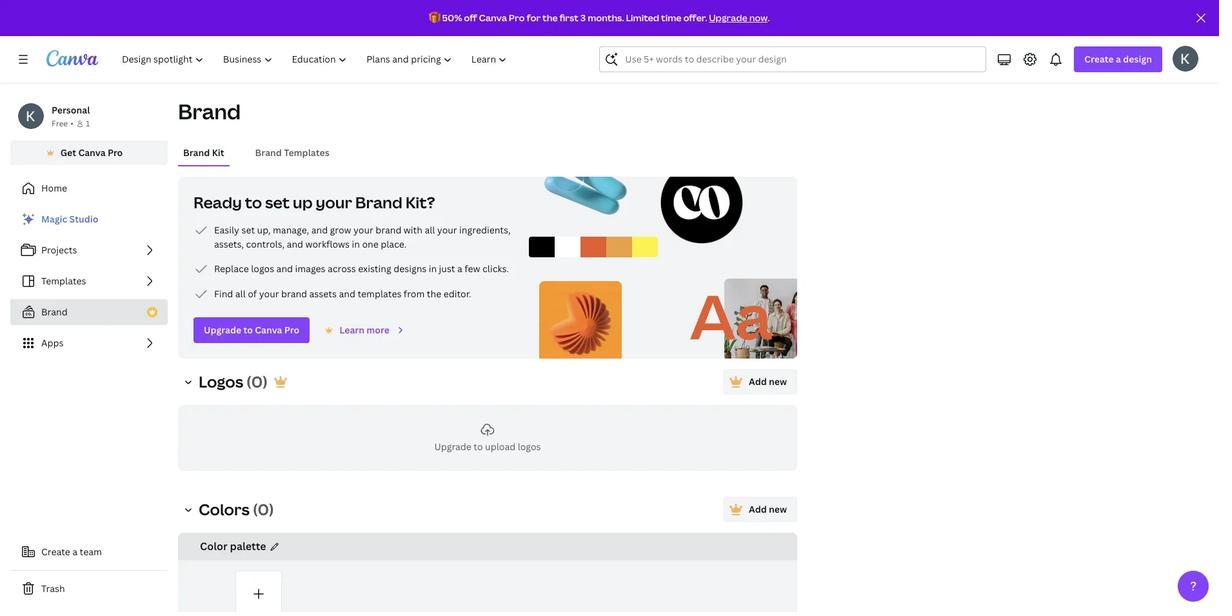 Task type: vqa. For each thing, say whether or not it's contained in the screenshot.
bottom to
yes



Task type: describe. For each thing, give the bounding box(es) containing it.
your up one
[[353, 224, 373, 236]]

for
[[527, 12, 541, 24]]

existing
[[358, 263, 391, 275]]

clicks.
[[483, 263, 509, 275]]

colors (0)
[[199, 499, 274, 520]]

apps link
[[10, 330, 168, 356]]

upgrade to upload logos
[[434, 441, 541, 453]]

pro inside button
[[108, 146, 123, 159]]

upload
[[485, 441, 516, 453]]

months.
[[588, 12, 624, 24]]

get canva pro
[[60, 146, 123, 159]]

color palette
[[200, 539, 266, 554]]

time
[[661, 12, 682, 24]]

a for team
[[72, 546, 77, 558]]

2 horizontal spatial canva
[[479, 12, 507, 24]]

editor.
[[444, 288, 471, 300]]

create a design
[[1085, 53, 1152, 65]]

workflows
[[305, 238, 350, 250]]

create for create a team
[[41, 546, 70, 558]]

add new button
[[723, 497, 797, 523]]

and right assets
[[339, 288, 355, 300]]

brand kit tab panel
[[178, 148, 1199, 612]]

in inside easily set up, manage, and grow your brand with all your ingredients, assets, controls, and workflows in one place.
[[352, 238, 360, 250]]

your up grow
[[316, 192, 352, 213]]

find
[[214, 288, 233, 300]]

brand kit button
[[178, 141, 229, 165]]

magic studio
[[41, 213, 98, 225]]

of
[[248, 288, 257, 300]]

home link
[[10, 175, 168, 201]]

your right of
[[259, 288, 279, 300]]

0 vertical spatial the
[[543, 12, 558, 24]]

brand templates
[[255, 146, 329, 159]]

list inside brand kit tab panel
[[194, 223, 514, 302]]

new for add new dropdown button
[[769, 503, 787, 515]]

across
[[328, 263, 356, 275]]

create a team button
[[10, 539, 168, 565]]

colors
[[199, 499, 250, 520]]

trash link
[[10, 576, 168, 602]]

apps
[[41, 337, 63, 349]]

grow
[[330, 224, 351, 236]]

find all of your brand assets and templates from the editor.
[[214, 288, 471, 300]]

to for upload
[[474, 441, 483, 453]]

add new for add new dropdown button
[[749, 503, 787, 515]]

design
[[1123, 53, 1152, 65]]

up
[[293, 192, 313, 213]]

get
[[60, 146, 76, 159]]

add new button
[[723, 369, 797, 395]]

add for add new dropdown button
[[749, 503, 767, 515]]

.
[[768, 12, 770, 24]]

one
[[362, 238, 379, 250]]

new for add new popup button
[[769, 375, 787, 388]]

learn
[[339, 324, 364, 336]]

upgrade to upload logos button
[[178, 405, 797, 471]]

create for create a design
[[1085, 53, 1114, 65]]

magic
[[41, 213, 67, 225]]

ingredients,
[[459, 224, 511, 236]]

logos
[[199, 371, 243, 392]]

and left images
[[276, 263, 293, 275]]

images
[[295, 263, 325, 275]]

brand up brand kit
[[178, 97, 241, 125]]

easily set up, manage, and grow your brand with all your ingredients, assets, controls, and workflows in one place.
[[214, 224, 511, 250]]

1 horizontal spatial in
[[429, 263, 437, 275]]

few
[[465, 263, 480, 275]]

0 vertical spatial set
[[265, 192, 290, 213]]

palette
[[230, 539, 266, 554]]

up,
[[257, 224, 271, 236]]

upgrade to canva pro button
[[194, 317, 310, 343]]

get canva pro button
[[10, 141, 168, 165]]

designs
[[394, 263, 427, 275]]

2 horizontal spatial pro
[[509, 12, 525, 24]]

off
[[464, 12, 477, 24]]

brand up "apps"
[[41, 306, 68, 318]]

templates link
[[10, 268, 168, 294]]

first
[[560, 12, 579, 24]]

easily
[[214, 224, 239, 236]]

add new for add new popup button
[[749, 375, 787, 388]]

🎁
[[429, 12, 440, 24]]

studio
[[69, 213, 98, 225]]

logos inside button
[[518, 441, 541, 453]]



Task type: locate. For each thing, give the bounding box(es) containing it.
upgrade inside upgrade to upload logos button
[[434, 441, 472, 453]]

brand templates button
[[250, 141, 335, 165]]

0 horizontal spatial all
[[235, 288, 246, 300]]

to for canva
[[243, 324, 253, 336]]

0 horizontal spatial pro
[[108, 146, 123, 159]]

1 vertical spatial set
[[242, 224, 255, 236]]

your right with
[[437, 224, 457, 236]]

kit?
[[406, 192, 435, 213]]

to for set
[[245, 192, 262, 213]]

(0) for logos (0)
[[246, 371, 268, 392]]

set left up
[[265, 192, 290, 213]]

0 vertical spatial canva
[[479, 12, 507, 24]]

set inside easily set up, manage, and grow your brand with all your ingredients, assets, controls, and workflows in one place.
[[242, 224, 255, 236]]

logos (0)
[[199, 371, 268, 392]]

1 horizontal spatial canva
[[255, 324, 282, 336]]

a left team
[[72, 546, 77, 558]]

0 vertical spatial in
[[352, 238, 360, 250]]

1 vertical spatial new
[[769, 503, 787, 515]]

1 vertical spatial all
[[235, 288, 246, 300]]

1 vertical spatial add
[[749, 503, 767, 515]]

0 vertical spatial pro
[[509, 12, 525, 24]]

replace logos and images across existing designs in just a few clicks.
[[214, 263, 509, 275]]

upgrade left upload
[[434, 441, 472, 453]]

brand
[[376, 224, 402, 236], [281, 288, 307, 300]]

set
[[265, 192, 290, 213], [242, 224, 255, 236]]

1 vertical spatial brand
[[281, 288, 307, 300]]

upgrade down find
[[204, 324, 241, 336]]

from
[[404, 288, 425, 300]]

1 horizontal spatial templates
[[284, 146, 329, 159]]

0 vertical spatial add new
[[749, 375, 787, 388]]

0 horizontal spatial a
[[72, 546, 77, 558]]

personal
[[52, 104, 90, 116]]

1 vertical spatial canva
[[78, 146, 106, 159]]

create a team
[[41, 546, 102, 558]]

(0) right colors at the left of the page
[[253, 499, 274, 520]]

0 vertical spatial logos
[[251, 263, 274, 275]]

the right for
[[543, 12, 558, 24]]

all left of
[[235, 288, 246, 300]]

Search search field
[[625, 47, 961, 72]]

2 horizontal spatial a
[[1116, 53, 1121, 65]]

0 horizontal spatial brand
[[281, 288, 307, 300]]

2 vertical spatial to
[[474, 441, 483, 453]]

0 vertical spatial new
[[769, 375, 787, 388]]

canva inside 'button'
[[255, 324, 282, 336]]

1 vertical spatial templates
[[41, 275, 86, 287]]

1 vertical spatial a
[[457, 263, 462, 275]]

2 horizontal spatial upgrade
[[709, 12, 748, 24]]

controls,
[[246, 238, 285, 250]]

0 vertical spatial (0)
[[246, 371, 268, 392]]

1 horizontal spatial set
[[265, 192, 290, 213]]

ready
[[194, 192, 242, 213]]

free •
[[52, 118, 73, 129]]

pro
[[509, 12, 525, 24], [108, 146, 123, 159], [284, 324, 299, 336]]

new inside add new popup button
[[769, 375, 787, 388]]

(0) right logos
[[246, 371, 268, 392]]

pro left for
[[509, 12, 525, 24]]

and
[[311, 224, 328, 236], [287, 238, 303, 250], [276, 263, 293, 275], [339, 288, 355, 300]]

upgrade to canva pro
[[204, 324, 299, 336]]

None search field
[[600, 46, 987, 72]]

1 horizontal spatial upgrade
[[434, 441, 472, 453]]

canva
[[479, 12, 507, 24], [78, 146, 106, 159], [255, 324, 282, 336]]

and up workflows
[[311, 224, 328, 236]]

the right 'from'
[[427, 288, 441, 300]]

now
[[749, 12, 768, 24]]

to inside button
[[474, 441, 483, 453]]

1 vertical spatial to
[[243, 324, 253, 336]]

0 horizontal spatial templates
[[41, 275, 86, 287]]

brand inside easily set up, manage, and grow your brand with all your ingredients, assets, controls, and workflows in one place.
[[376, 224, 402, 236]]

2 add from the top
[[749, 503, 767, 515]]

to down of
[[243, 324, 253, 336]]

limited
[[626, 12, 659, 24]]

2 vertical spatial a
[[72, 546, 77, 558]]

canva down of
[[255, 324, 282, 336]]

a for design
[[1116, 53, 1121, 65]]

just
[[439, 263, 455, 275]]

projects link
[[10, 237, 168, 263]]

new
[[769, 375, 787, 388], [769, 503, 787, 515]]

1 vertical spatial upgrade
[[204, 324, 241, 336]]

magic studio link
[[10, 206, 168, 232]]

logos down controls,
[[251, 263, 274, 275]]

list containing easily set up, manage, and grow your brand with all your ingredients, assets, controls, and workflows in one place.
[[194, 223, 514, 302]]

pro inside 'button'
[[284, 324, 299, 336]]

top level navigation element
[[114, 46, 518, 72]]

kit
[[212, 146, 224, 159]]

templates
[[284, 146, 329, 159], [41, 275, 86, 287]]

logos right upload
[[518, 441, 541, 453]]

1 horizontal spatial a
[[457, 263, 462, 275]]

upgrade for upgrade to canva pro
[[204, 324, 241, 336]]

1 horizontal spatial list
[[194, 223, 514, 302]]

assets,
[[214, 238, 244, 250]]

canva right get
[[78, 146, 106, 159]]

all right with
[[425, 224, 435, 236]]

set left up,
[[242, 224, 255, 236]]

create left design at the top right of the page
[[1085, 53, 1114, 65]]

1 add new from the top
[[749, 375, 787, 388]]

canva right off
[[479, 12, 507, 24]]

templates up up
[[284, 146, 329, 159]]

1 horizontal spatial brand
[[376, 224, 402, 236]]

1 horizontal spatial pro
[[284, 324, 299, 336]]

canva inside button
[[78, 146, 106, 159]]

2 vertical spatial canva
[[255, 324, 282, 336]]

0 horizontal spatial the
[[427, 288, 441, 300]]

brand right kit
[[255, 146, 282, 159]]

brand up place.
[[376, 224, 402, 236]]

0 vertical spatial a
[[1116, 53, 1121, 65]]

in
[[352, 238, 360, 250], [429, 263, 437, 275]]

replace
[[214, 263, 249, 275]]

kendall parks image
[[1173, 46, 1199, 72]]

all
[[425, 224, 435, 236], [235, 288, 246, 300]]

place.
[[381, 238, 407, 250]]

brand
[[178, 97, 241, 125], [183, 146, 210, 159], [255, 146, 282, 159], [355, 192, 402, 213], [41, 306, 68, 318]]

1 vertical spatial pro
[[108, 146, 123, 159]]

ready to set up your brand kit?
[[194, 192, 435, 213]]

the
[[543, 12, 558, 24], [427, 288, 441, 300]]

0 horizontal spatial logos
[[251, 263, 274, 275]]

free
[[52, 118, 68, 129]]

add new inside dropdown button
[[749, 503, 787, 515]]

templates inside brand templates button
[[284, 146, 329, 159]]

pro left the learn
[[284, 324, 299, 336]]

trash
[[41, 583, 65, 595]]

pro up 'home' link
[[108, 146, 123, 159]]

1 new from the top
[[769, 375, 787, 388]]

templates
[[358, 288, 402, 300]]

0 horizontal spatial create
[[41, 546, 70, 558]]

brand left kit
[[183, 146, 210, 159]]

upgrade inside 'upgrade to canva pro' 'button'
[[204, 324, 241, 336]]

0 vertical spatial templates
[[284, 146, 329, 159]]

create inside button
[[41, 546, 70, 558]]

brand inside button
[[255, 146, 282, 159]]

color palette button
[[200, 538, 266, 555]]

in left one
[[352, 238, 360, 250]]

projects
[[41, 244, 77, 256]]

brand up easily set up, manage, and grow your brand with all your ingredients, assets, controls, and workflows in one place.
[[355, 192, 402, 213]]

add a new color image
[[235, 571, 282, 612]]

1 vertical spatial add new
[[749, 503, 787, 515]]

1 vertical spatial create
[[41, 546, 70, 558]]

color
[[200, 539, 228, 554]]

0 vertical spatial add
[[749, 375, 767, 388]]

1 add from the top
[[749, 375, 767, 388]]

1 vertical spatial logos
[[518, 441, 541, 453]]

0 vertical spatial all
[[425, 224, 435, 236]]

upgrade for upgrade to upload logos
[[434, 441, 472, 453]]

assets
[[309, 288, 337, 300]]

add new inside popup button
[[749, 375, 787, 388]]

(0) for colors (0)
[[253, 499, 274, 520]]

home
[[41, 182, 67, 194]]

0 horizontal spatial upgrade
[[204, 324, 241, 336]]

offer.
[[683, 12, 707, 24]]

a left design at the top right of the page
[[1116, 53, 1121, 65]]

the inside brand kit tab panel
[[427, 288, 441, 300]]

0 horizontal spatial canva
[[78, 146, 106, 159]]

create left team
[[41, 546, 70, 558]]

create inside dropdown button
[[1085, 53, 1114, 65]]

templates down projects at the left
[[41, 275, 86, 287]]

add inside dropdown button
[[749, 503, 767, 515]]

a left the few
[[457, 263, 462, 275]]

brand inside "button"
[[183, 146, 210, 159]]

50%
[[442, 12, 462, 24]]

add for add new popup button
[[749, 375, 767, 388]]

team
[[80, 546, 102, 558]]

learn more
[[339, 324, 390, 336]]

new inside add new dropdown button
[[769, 503, 787, 515]]

templates inside templates "link"
[[41, 275, 86, 287]]

0 vertical spatial brand
[[376, 224, 402, 236]]

2 vertical spatial upgrade
[[434, 441, 472, 453]]

1 vertical spatial the
[[427, 288, 441, 300]]

0 horizontal spatial list
[[10, 206, 168, 356]]

in left just at left top
[[429, 263, 437, 275]]

3
[[581, 12, 586, 24]]

1 horizontal spatial all
[[425, 224, 435, 236]]

0 horizontal spatial set
[[242, 224, 255, 236]]

more
[[367, 324, 390, 336]]

2 vertical spatial pro
[[284, 324, 299, 336]]

to
[[245, 192, 262, 213], [243, 324, 253, 336], [474, 441, 483, 453]]

0 vertical spatial to
[[245, 192, 262, 213]]

all inside easily set up, manage, and grow your brand with all your ingredients, assets, controls, and workflows in one place.
[[425, 224, 435, 236]]

1 vertical spatial in
[[429, 263, 437, 275]]

a
[[1116, 53, 1121, 65], [457, 263, 462, 275], [72, 546, 77, 558]]

2 add new from the top
[[749, 503, 787, 515]]

brand link
[[10, 299, 168, 325]]

1 vertical spatial (0)
[[253, 499, 274, 520]]

2 new from the top
[[769, 503, 787, 515]]

learn more button
[[319, 318, 409, 341]]

a inside button
[[72, 546, 77, 558]]

brand left assets
[[281, 288, 307, 300]]

add new
[[749, 375, 787, 388], [749, 503, 787, 515]]

1 horizontal spatial the
[[543, 12, 558, 24]]

upgrade left now
[[709, 12, 748, 24]]

upgrade now button
[[709, 12, 768, 24]]

to inside 'button'
[[243, 324, 253, 336]]

create
[[1085, 53, 1114, 65], [41, 546, 70, 558]]

1 horizontal spatial create
[[1085, 53, 1114, 65]]

to up up,
[[245, 192, 262, 213]]

logos inside list
[[251, 263, 274, 275]]

1
[[86, 118, 90, 129]]

add inside popup button
[[749, 375, 767, 388]]

🎁 50% off canva pro for the first 3 months. limited time offer. upgrade now .
[[429, 12, 770, 24]]

0 horizontal spatial in
[[352, 238, 360, 250]]

brand inside tab panel
[[355, 192, 402, 213]]

(0)
[[246, 371, 268, 392], [253, 499, 274, 520]]

•
[[70, 118, 73, 129]]

manage,
[[273, 224, 309, 236]]

0 vertical spatial create
[[1085, 53, 1114, 65]]

to left upload
[[474, 441, 483, 453]]

create a design button
[[1074, 46, 1163, 72]]

1 horizontal spatial logos
[[518, 441, 541, 453]]

a inside dropdown button
[[1116, 53, 1121, 65]]

and down the manage,
[[287, 238, 303, 250]]

list containing magic studio
[[10, 206, 168, 356]]

a inside tab panel
[[457, 263, 462, 275]]

with
[[404, 224, 423, 236]]

list
[[10, 206, 168, 356], [194, 223, 514, 302]]

0 vertical spatial upgrade
[[709, 12, 748, 24]]

brand kit
[[183, 146, 224, 159]]



